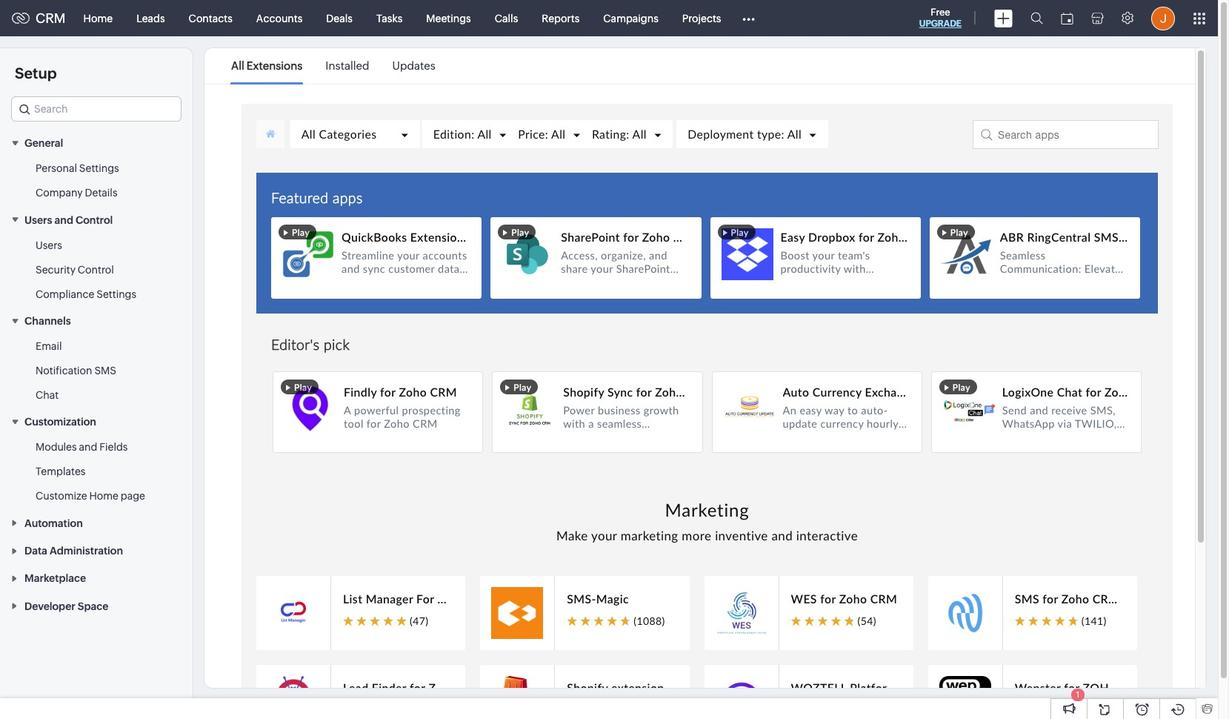 Task type: vqa. For each thing, say whether or not it's contained in the screenshot.


Task type: locate. For each thing, give the bounding box(es) containing it.
compliance
[[36, 288, 94, 300]]

channels button
[[0, 307, 193, 334]]

1 vertical spatial settings
[[97, 288, 136, 300]]

automation
[[24, 517, 83, 529]]

control
[[76, 214, 113, 226], [78, 264, 114, 276]]

meetings link
[[415, 0, 483, 36]]

customization button
[[0, 408, 193, 435]]

installed link
[[326, 49, 370, 83]]

company details link
[[36, 186, 118, 200]]

reports link
[[530, 0, 592, 36]]

Other Modules field
[[734, 6, 765, 30]]

contacts
[[189, 12, 233, 24]]

all
[[231, 59, 244, 72]]

updates
[[393, 59, 436, 72]]

personal
[[36, 163, 77, 174]]

settings inside personal settings 'link'
[[79, 163, 119, 174]]

calls
[[495, 12, 518, 24]]

settings for personal settings
[[79, 163, 119, 174]]

settings inside compliance settings link
[[97, 288, 136, 300]]

1
[[1077, 690, 1080, 699]]

marketplace button
[[0, 564, 193, 592]]

0 vertical spatial control
[[76, 214, 113, 226]]

home
[[83, 12, 113, 24], [89, 490, 119, 502]]

deals
[[326, 12, 353, 24]]

0 vertical spatial settings
[[79, 163, 119, 174]]

home up automation dropdown button at bottom left
[[89, 490, 119, 502]]

users inside dropdown button
[[24, 214, 52, 226]]

personal settings
[[36, 163, 119, 174]]

1 horizontal spatial and
[[79, 441, 97, 453]]

home inside customization "region"
[[89, 490, 119, 502]]

developer
[[24, 600, 75, 612]]

campaigns link
[[592, 0, 671, 36]]

users for users and control
[[24, 214, 52, 226]]

channels
[[24, 315, 71, 327]]

extensions
[[247, 59, 303, 72]]

and for modules
[[79, 441, 97, 453]]

1 vertical spatial users
[[36, 239, 62, 251]]

and inside customization "region"
[[79, 441, 97, 453]]

users up users link
[[24, 214, 52, 226]]

0 vertical spatial and
[[55, 214, 73, 226]]

settings up channels dropdown button
[[97, 288, 136, 300]]

0 vertical spatial users
[[24, 214, 52, 226]]

settings
[[79, 163, 119, 174], [97, 288, 136, 300]]

users for users
[[36, 239, 62, 251]]

None field
[[11, 96, 182, 122]]

marketplace
[[24, 573, 86, 585]]

data
[[24, 545, 47, 557]]

security control
[[36, 264, 114, 276]]

leads
[[137, 12, 165, 24]]

users up the security
[[36, 239, 62, 251]]

1 vertical spatial and
[[79, 441, 97, 453]]

setup
[[15, 65, 57, 82]]

control up compliance settings
[[78, 264, 114, 276]]

0 horizontal spatial and
[[55, 214, 73, 226]]

installed
[[326, 59, 370, 72]]

data administration button
[[0, 537, 193, 564]]

data administration
[[24, 545, 123, 557]]

Search text field
[[12, 97, 181, 121]]

templates link
[[36, 464, 86, 479]]

1 vertical spatial control
[[78, 264, 114, 276]]

settings up details
[[79, 163, 119, 174]]

developer space button
[[0, 592, 193, 620]]

and
[[55, 214, 73, 226], [79, 441, 97, 453]]

calls link
[[483, 0, 530, 36]]

calendar image
[[1062, 12, 1074, 24]]

users link
[[36, 238, 62, 253]]

users
[[24, 214, 52, 226], [36, 239, 62, 251]]

control down details
[[76, 214, 113, 226]]

and down the 'company'
[[55, 214, 73, 226]]

settings for compliance settings
[[97, 288, 136, 300]]

free upgrade
[[920, 7, 962, 29]]

accounts
[[256, 12, 303, 24]]

and left "fields" at the bottom of page
[[79, 441, 97, 453]]

1 vertical spatial home
[[89, 490, 119, 502]]

home right crm
[[83, 12, 113, 24]]

accounts link
[[245, 0, 315, 36]]

campaigns
[[604, 12, 659, 24]]

projects link
[[671, 0, 734, 36]]

email link
[[36, 339, 62, 354]]

templates
[[36, 466, 86, 478]]

and inside dropdown button
[[55, 214, 73, 226]]

company
[[36, 187, 83, 199]]

notification sms link
[[36, 363, 116, 378]]

notification sms
[[36, 365, 116, 377]]

customize home page link
[[36, 489, 145, 504]]

users inside region
[[36, 239, 62, 251]]



Task type: describe. For each thing, give the bounding box(es) containing it.
users and control
[[24, 214, 113, 226]]

security control link
[[36, 262, 114, 277]]

general region
[[0, 157, 193, 206]]

customize home page
[[36, 490, 145, 502]]

search element
[[1022, 0, 1053, 36]]

contacts link
[[177, 0, 245, 36]]

fields
[[99, 441, 128, 453]]

users and control button
[[0, 206, 193, 233]]

customization region
[[0, 435, 193, 509]]

company details
[[36, 187, 118, 199]]

tasks
[[377, 12, 403, 24]]

modules and fields link
[[36, 440, 128, 455]]

modules
[[36, 441, 77, 453]]

administration
[[50, 545, 123, 557]]

space
[[78, 600, 109, 612]]

0 vertical spatial home
[[83, 12, 113, 24]]

profile element
[[1143, 0, 1185, 36]]

all extensions link
[[231, 49, 303, 83]]

general button
[[0, 129, 193, 157]]

meetings
[[427, 12, 471, 24]]

personal settings link
[[36, 161, 119, 176]]

security
[[36, 264, 76, 276]]

and for users
[[55, 214, 73, 226]]

channels region
[[0, 334, 193, 408]]

updates link
[[393, 49, 436, 83]]

customize
[[36, 490, 87, 502]]

projects
[[683, 12, 722, 24]]

modules and fields
[[36, 441, 128, 453]]

notification
[[36, 365, 92, 377]]

compliance settings
[[36, 288, 136, 300]]

upgrade
[[920, 19, 962, 29]]

developer space
[[24, 600, 109, 612]]

email
[[36, 340, 62, 352]]

all extensions
[[231, 59, 303, 72]]

profile image
[[1152, 6, 1176, 30]]

reports
[[542, 12, 580, 24]]

free
[[931, 7, 951, 18]]

chat link
[[36, 388, 59, 403]]

create menu image
[[995, 9, 1013, 27]]

automation button
[[0, 509, 193, 537]]

home link
[[72, 0, 125, 36]]

compliance settings link
[[36, 287, 136, 302]]

create menu element
[[986, 0, 1022, 36]]

users and control region
[[0, 233, 193, 307]]

customization
[[24, 416, 96, 428]]

deals link
[[315, 0, 365, 36]]

control inside dropdown button
[[76, 214, 113, 226]]

chat
[[36, 389, 59, 401]]

page
[[121, 490, 145, 502]]

search image
[[1031, 12, 1044, 24]]

leads link
[[125, 0, 177, 36]]

control inside region
[[78, 264, 114, 276]]

sms
[[94, 365, 116, 377]]

tasks link
[[365, 0, 415, 36]]

details
[[85, 187, 118, 199]]

crm link
[[12, 10, 66, 26]]

general
[[24, 137, 63, 149]]

crm
[[36, 10, 66, 26]]



